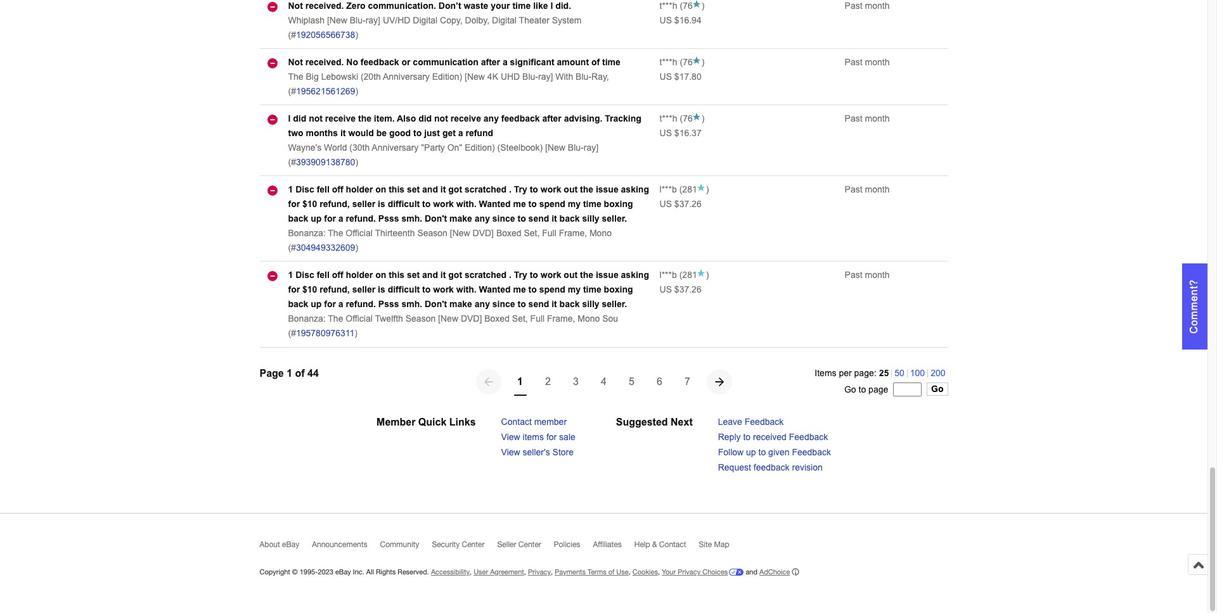 Task type: locate. For each thing, give the bounding box(es) containing it.
boxing for bonanza: the official twelfth season [new dvd] boxed set, full frame, mono sou (#
[[604, 285, 633, 295]]

seller
[[352, 199, 376, 209], [352, 285, 376, 295]]

seller for twelfth
[[352, 285, 376, 295]]

1 bonanza: from the top
[[288, 228, 326, 239]]

spend for bonanza: the official thirteenth season [new dvd] boxed set, full frame, mono (#
[[539, 199, 566, 209]]

1 not from the top
[[288, 1, 303, 11]]

( 76 for $17.80
[[678, 57, 693, 67]]

next
[[671, 417, 693, 428]]

1 vertical spatial spend
[[539, 285, 566, 295]]

psss for thirteenth
[[378, 214, 399, 224]]

center for seller center
[[519, 541, 541, 550]]

month
[[865, 1, 890, 11], [865, 57, 890, 67], [865, 114, 890, 124], [865, 185, 890, 195], [865, 270, 890, 280]]

off for twelfth
[[332, 270, 343, 280]]

t***h up us $17.80 on the right top of the page
[[660, 57, 678, 67]]

not received.  zero communication.  don't waste your time like i did. element
[[288, 1, 571, 11]]

scratched for twelfth
[[465, 270, 507, 280]]

suggested next
[[616, 417, 693, 428]]

asking for bonanza: the official thirteenth season [new dvd] boxed set, full frame, mono (#
[[621, 185, 649, 195]]

past month element for bonanza: the official thirteenth season [new dvd] boxed set, full frame, mono (#
[[845, 185, 890, 195]]

refund. for thirteenth
[[346, 214, 376, 224]]

on
[[376, 185, 386, 195], [376, 270, 386, 280]]

not
[[288, 1, 303, 11], [288, 57, 303, 67]]

dvd] for thirteenth
[[473, 228, 494, 239]]

1 horizontal spatial receive
[[451, 114, 481, 124]]

1 vertical spatial 281
[[683, 270, 697, 280]]

past for the big lebowski (20th anniversary edition) [new 4k uhd blu-ray] with blu-ray, (#
[[845, 57, 863, 67]]

2 smh. from the top
[[402, 299, 422, 310]]

0 horizontal spatial i
[[288, 114, 291, 124]]

0 vertical spatial seller
[[352, 199, 376, 209]]

1 vertical spatial this
[[389, 270, 405, 280]]

1 vertical spatial dvd]
[[461, 314, 482, 324]]

0 vertical spatial anniversary
[[383, 72, 430, 82]]

1 boxing from the top
[[604, 199, 633, 209]]

1 vertical spatial the
[[328, 228, 343, 239]]

edition) inside wayne's world (30th anniversary "party on" edition) (steelbook) [new blu-ray] (#
[[465, 143, 495, 153]]

1 disc fell off holder on this set and it got scratched . try to work out the issue asking for $10 refund, seller is difficult to work with. wanted me to spend my time boxing back up for a refund. psss smh. don't make any since to send it back silly seller. element
[[288, 185, 649, 224], [288, 270, 649, 310]]

1 ( 281 from the top
[[677, 185, 697, 195]]

76
[[683, 1, 693, 11], [683, 57, 693, 67], [683, 114, 693, 124]]

bonanza: up 304949332609
[[288, 228, 326, 239]]

copyright © 1995-2023 ebay inc. all rights reserved. accessibility , user agreement , privacy , payments terms of use , cookies , your privacy choices
[[260, 569, 728, 576]]

281 for bonanza: the official twelfth season [new dvd] boxed set, full frame, mono sou (#
[[683, 270, 697, 280]]

0 vertical spatial psss
[[378, 214, 399, 224]]

to inside 'i did not receive the item.  also did not receive any feedback after advising.  tracking two months it would be good to just get a refund'
[[413, 128, 422, 138]]

1 vertical spatial contact
[[659, 541, 686, 550]]

1 this from the top
[[389, 185, 405, 195]]

0 vertical spatial seller.
[[602, 214, 627, 224]]

i right like
[[551, 1, 553, 11]]

1 horizontal spatial after
[[542, 114, 562, 124]]

5 feedback left by buyer. element from the top
[[660, 270, 677, 280]]

1 vertical spatial scratched
[[465, 270, 507, 280]]

my
[[568, 199, 581, 209], [568, 285, 581, 295]]

2 horizontal spatial ray]
[[584, 143, 599, 153]]

$10 for bonanza: the official twelfth season [new dvd] boxed set, full frame, mono sou (#
[[303, 285, 317, 295]]

2 , from the left
[[524, 569, 526, 576]]

this down thirteenth
[[389, 270, 405, 280]]

1 past from the top
[[845, 1, 863, 11]]

0 horizontal spatial contact
[[501, 417, 532, 427]]

1 vertical spatial ( 281
[[677, 270, 697, 280]]

0 vertical spatial l***b
[[660, 185, 677, 195]]

any up bonanza: the official thirteenth season [new dvd] boxed set, full frame, mono (#
[[475, 214, 490, 224]]

ray] inside wayne's world (30th anniversary "party on" edition) (steelbook) [new blu-ray] (#
[[584, 143, 599, 153]]

all
[[366, 569, 374, 576]]

official inside bonanza: the official thirteenth season [new dvd] boxed set, full frame, mono (#
[[346, 228, 373, 239]]

psss up twelfth
[[378, 299, 399, 310]]

navigation
[[476, 369, 732, 396]]

center right security
[[462, 541, 485, 550]]

1 wanted from the top
[[479, 199, 511, 209]]

1 try from the top
[[514, 185, 527, 195]]

2 asking from the top
[[621, 270, 649, 280]]

the inside bonanza: the official twelfth season [new dvd] boxed set, full frame, mono sou (#
[[328, 314, 343, 324]]

this up thirteenth
[[389, 185, 405, 195]]

refund, down 393909138780 ) at top
[[320, 199, 350, 209]]

1 vertical spatial up
[[311, 299, 322, 310]]

[new
[[327, 15, 347, 25], [465, 72, 485, 82], [545, 143, 566, 153], [450, 228, 470, 239], [438, 314, 458, 324]]

1 vertical spatial $10
[[303, 285, 317, 295]]

1 refund, from the top
[[320, 199, 350, 209]]

make for twelfth
[[450, 299, 472, 310]]

1 receive from the left
[[325, 114, 356, 124]]

2 silly from the top
[[582, 299, 600, 310]]

2 make from the top
[[450, 299, 472, 310]]

1 vertical spatial is
[[378, 285, 385, 295]]

center for security center
[[462, 541, 485, 550]]

2 seller. from the top
[[602, 299, 627, 310]]

1 vertical spatial asking
[[621, 270, 649, 280]]

disc down 304949332609
[[296, 270, 314, 280]]

the up "195780976311 )"
[[328, 314, 343, 324]]

2 281 from the top
[[683, 270, 697, 280]]

center inside security center link
[[462, 541, 485, 550]]

mono inside bonanza: the official thirteenth season [new dvd] boxed set, full frame, mono (#
[[590, 228, 612, 239]]

5 past month element from the top
[[845, 270, 890, 280]]

the for bonanza: the official thirteenth season [new dvd] boxed set, full frame, mono (#
[[580, 185, 594, 195]]

on for twelfth
[[376, 270, 386, 280]]

make
[[450, 214, 472, 224], [450, 299, 472, 310]]

don't up bonanza: the official thirteenth season [new dvd] boxed set, full frame, mono (#
[[425, 214, 447, 224]]

0 vertical spatial try
[[514, 185, 527, 195]]

1 l***b from the top
[[660, 185, 677, 195]]

center inside seller center link
[[519, 541, 541, 550]]

1 vertical spatial refund,
[[320, 285, 350, 295]]

100
[[910, 369, 925, 379]]

edition) down refund on the top left
[[465, 143, 495, 153]]

1 vertical spatial after
[[542, 114, 562, 124]]

boxed inside bonanza: the official twelfth season [new dvd] boxed set, full frame, mono sou (#
[[485, 314, 510, 324]]

holder for twelfth
[[346, 270, 373, 280]]

blu- down significant
[[523, 72, 538, 82]]

off down 304949332609 )
[[332, 270, 343, 280]]

the inside the big lebowski (20th anniversary edition) [new 4k uhd blu-ray] with blu-ray, (#
[[288, 72, 304, 82]]

1 us from the top
[[660, 15, 672, 25]]

view left seller's
[[501, 448, 520, 458]]

season inside bonanza: the official twelfth season [new dvd] boxed set, full frame, mono sou (#
[[406, 314, 436, 324]]

0 vertical spatial ( 281
[[677, 185, 697, 195]]

2 refund, from the top
[[320, 285, 350, 295]]

0 vertical spatial and
[[422, 185, 438, 195]]

got for thirteenth
[[449, 185, 462, 195]]

1 1 disc fell off holder on this set and it got scratched . try to work out the issue asking for $10 refund, seller is difficult to work with. wanted me to spend my time boxing back up for a refund. psss smh. don't make any since to send it back silly seller. from the top
[[288, 185, 649, 224]]

3
[[573, 377, 579, 388]]

make up bonanza: the official twelfth season [new dvd] boxed set, full frame, mono sou (# on the bottom
[[450, 299, 472, 310]]

0 vertical spatial frame,
[[559, 228, 587, 239]]

1 with. from the top
[[456, 199, 477, 209]]

1 send from the top
[[529, 214, 549, 224]]

1 got from the top
[[449, 185, 462, 195]]

2 past month element from the top
[[845, 57, 890, 67]]

contact right &
[[659, 541, 686, 550]]

i inside 'i did not receive the item.  also did not receive any feedback after advising.  tracking two months it would be good to just get a refund'
[[288, 114, 291, 124]]

281 for bonanza: the official thirteenth season [new dvd] boxed set, full frame, mono (#
[[683, 185, 697, 195]]

1 go from the left
[[845, 384, 856, 395]]

ebay
[[282, 541, 299, 550], [335, 569, 351, 576]]

sou
[[603, 314, 618, 324]]

1 vertical spatial refund.
[[346, 299, 376, 310]]

holder for thirteenth
[[346, 185, 373, 195]]

your
[[491, 1, 510, 11]]

feedback up (steelbook)
[[501, 114, 540, 124]]

1 vertical spatial 1 disc fell off holder on this set and it got scratched . try to work out the issue asking for $10 refund, seller is difficult to work with. wanted me to spend my time boxing back up for a refund. psss smh. don't make any since to send it back silly seller. element
[[288, 270, 649, 310]]

past month element
[[845, 1, 890, 11], [845, 57, 890, 67], [845, 114, 890, 124], [845, 185, 890, 195], [845, 270, 890, 280]]

refund, down 304949332609 )
[[320, 285, 350, 295]]

full inside bonanza: the official twelfth season [new dvd] boxed set, full frame, mono sou (#
[[530, 314, 545, 324]]

this for twelfth
[[389, 270, 405, 280]]

scratched
[[465, 185, 507, 195], [465, 270, 507, 280]]

i up two
[[288, 114, 291, 124]]

2 wanted from the top
[[479, 285, 511, 295]]

2 fell from the top
[[317, 270, 330, 280]]

not
[[309, 114, 323, 124], [434, 114, 448, 124]]

get
[[443, 128, 456, 138]]

2 scratched from the top
[[465, 270, 507, 280]]

uv/hd
[[383, 15, 411, 25]]

2 us $37.26 from the top
[[660, 285, 702, 295]]

1 horizontal spatial not
[[434, 114, 448, 124]]

2 holder from the top
[[346, 270, 373, 280]]

policies
[[554, 541, 580, 550]]

0 vertical spatial disc
[[296, 185, 314, 195]]

the
[[358, 114, 372, 124], [580, 185, 594, 195], [580, 270, 594, 280]]

feedback down follow up to given feedback link
[[754, 463, 790, 473]]

past
[[845, 1, 863, 11], [845, 57, 863, 67], [845, 114, 863, 124], [845, 185, 863, 195], [845, 270, 863, 280]]

psss
[[378, 214, 399, 224], [378, 299, 399, 310]]

0 vertical spatial this
[[389, 185, 405, 195]]

fell down 304949332609
[[317, 270, 330, 280]]

0 vertical spatial fell
[[317, 185, 330, 195]]

1 vertical spatial official
[[346, 314, 373, 324]]

4 past month from the top
[[845, 185, 890, 195]]

ray]
[[366, 15, 380, 25], [538, 72, 553, 82], [584, 143, 599, 153]]

1 vertical spatial smh.
[[402, 299, 422, 310]]

1 76 from the top
[[683, 1, 693, 11]]

1 vertical spatial ebay
[[335, 569, 351, 576]]

receive up months
[[325, 114, 356, 124]]

2 bonanza: from the top
[[288, 314, 326, 324]]

1 disc fell off holder on this set and it got scratched . try to work out the issue asking for $10 refund, seller is difficult to work with. wanted me to spend my time boxing back up for a refund. psss smh. don't make any since to send it back silly seller.
[[288, 185, 649, 224], [288, 270, 649, 310]]

it inside 'i did not receive the item.  also did not receive any feedback after advising.  tracking two months it would be good to just get a refund'
[[340, 128, 346, 138]]

1 disc from the top
[[296, 185, 314, 195]]

try for bonanza: the official twelfth season [new dvd] boxed set, full frame, mono sou (#
[[514, 270, 527, 280]]

, left your
[[658, 569, 660, 576]]

ray] inside the big lebowski (20th anniversary edition) [new 4k uhd blu-ray] with blu-ray, (#
[[538, 72, 553, 82]]

after inside 'i did not receive the item.  also did not receive any feedback after advising.  tracking two months it would be good to just get a refund'
[[542, 114, 562, 124]]

past month for wayne's world (30th anniversary "party on" edition) (steelbook) [new blu-ray] (#
[[845, 114, 890, 124]]

seller's
[[523, 448, 550, 458]]

edition) inside the big lebowski (20th anniversary edition) [new 4k uhd blu-ray] with blu-ray, (#
[[432, 72, 462, 82]]

go down per
[[845, 384, 856, 395]]

announcements
[[312, 541, 368, 550]]

0 vertical spatial full
[[542, 228, 557, 239]]

1 horizontal spatial edition)
[[465, 143, 495, 153]]

4 past month element from the top
[[845, 185, 890, 195]]

seller up thirteenth
[[352, 199, 376, 209]]

fell for bonanza: the official twelfth season [new dvd] boxed set, full frame, mono sou (#
[[317, 270, 330, 280]]

1 horizontal spatial feedback
[[501, 114, 540, 124]]

1 disc fell off holder on this set and it got scratched . try to work out the issue asking for $10 refund, seller is difficult to work with. wanted me to spend my time boxing back up for a refund. psss smh. don't make any since to send it back silly seller. element up bonanza: the official thirteenth season [new dvd] boxed set, full frame, mono (#
[[288, 185, 649, 224]]

2 try from the top
[[514, 270, 527, 280]]

and
[[422, 185, 438, 195], [422, 270, 438, 280], [746, 569, 758, 576]]

5 month from the top
[[865, 270, 890, 280]]

difficult for twelfth
[[388, 285, 420, 295]]

of left 44
[[295, 369, 305, 379]]

2 don't from the top
[[425, 299, 447, 310]]

1 don't from the top
[[425, 214, 447, 224]]

view
[[501, 432, 520, 443], [501, 448, 520, 458]]

( 76 up $16.37
[[678, 114, 693, 124]]

off down 393909138780 ) at top
[[332, 185, 343, 195]]

frame, for bonanza: the official twelfth season [new dvd] boxed set, full frame, mono sou (#
[[547, 314, 575, 324]]

2 past from the top
[[845, 57, 863, 67]]

1 feedback left by buyer. element from the top
[[660, 1, 678, 11]]

1 vertical spatial not
[[288, 57, 303, 67]]

1 psss from the top
[[378, 214, 399, 224]]

wanted
[[479, 199, 511, 209], [479, 285, 511, 295]]

0 vertical spatial the
[[358, 114, 372, 124]]

seller
[[497, 541, 516, 550]]

4 us from the top
[[660, 199, 672, 209]]

(# inside bonanza: the official thirteenth season [new dvd] boxed set, full frame, mono (#
[[288, 243, 296, 253]]

( 76 up $17.80
[[678, 57, 693, 67]]

0 vertical spatial feedback
[[361, 57, 399, 67]]

0 vertical spatial received.
[[305, 1, 344, 11]]

(#
[[288, 30, 296, 40], [288, 86, 296, 96], [288, 157, 296, 168], [288, 243, 296, 253], [288, 329, 296, 339]]

blu- inside wayne's world (30th anniversary "party on" edition) (steelbook) [new blu-ray] (#
[[568, 143, 584, 153]]

2 vertical spatial t***h
[[660, 114, 678, 124]]

ray] down "zero"
[[366, 15, 380, 25]]

4 month from the top
[[865, 185, 890, 195]]

1 seller. from the top
[[602, 214, 627, 224]]

set, inside bonanza: the official thirteenth season [new dvd] boxed set, full frame, mono (#
[[524, 228, 540, 239]]

3 feedback left by buyer. element from the top
[[660, 114, 678, 124]]

holder down 304949332609 )
[[346, 270, 373, 280]]

is for thirteenth
[[378, 199, 385, 209]]

wanted up bonanza: the official thirteenth season [new dvd] boxed set, full frame, mono (#
[[479, 199, 511, 209]]

2 spend from the top
[[539, 285, 566, 295]]

did up two
[[293, 114, 306, 124]]

$16.94
[[675, 15, 702, 25]]

seller. for bonanza: the official thirteenth season [new dvd] boxed set, full frame, mono (#
[[602, 214, 627, 224]]

4 (# from the top
[[288, 243, 296, 253]]

0 horizontal spatial did
[[293, 114, 306, 124]]

3 us from the top
[[660, 128, 672, 138]]

1 vertical spatial received.
[[305, 57, 344, 67]]

1 vertical spatial seller
[[352, 285, 376, 295]]

3 past from the top
[[845, 114, 863, 124]]

2 vertical spatial the
[[580, 270, 594, 280]]

for up 304949332609 )
[[324, 214, 336, 224]]

refund.
[[346, 214, 376, 224], [346, 299, 376, 310]]

this for thirteenth
[[389, 185, 405, 195]]

digital down not received.  zero communication.  don't waste your time like i did. element at left
[[413, 15, 438, 25]]

frame, inside bonanza: the official thirteenth season [new dvd] boxed set, full frame, mono (#
[[559, 228, 587, 239]]

go for go
[[932, 384, 944, 395]]

us for bonanza: the official thirteenth season [new dvd] boxed set, full frame, mono (#
[[660, 199, 672, 209]]

any up bonanza: the official twelfth season [new dvd] boxed set, full frame, mono sou (# on the bottom
[[475, 299, 490, 310]]

receive up refund on the top left
[[451, 114, 481, 124]]

1 vertical spatial l***b
[[660, 270, 677, 280]]

1 silly from the top
[[582, 214, 600, 224]]

did up just
[[419, 114, 432, 124]]

1 vertical spatial silly
[[582, 299, 600, 310]]

0 vertical spatial dvd]
[[473, 228, 494, 239]]

official up 304949332609 )
[[346, 228, 373, 239]]

privacy right your
[[678, 569, 701, 576]]

©
[[292, 569, 298, 576]]

the left big
[[288, 72, 304, 82]]

up up 195780976311
[[311, 299, 322, 310]]

0 vertical spatial edition)
[[432, 72, 462, 82]]

, left privacy "link"
[[524, 569, 526, 576]]

"party
[[421, 143, 445, 153]]

1 vertical spatial send
[[529, 299, 549, 310]]

t***h up us $16.94
[[660, 1, 678, 11]]

1 vertical spatial frame,
[[547, 314, 575, 324]]

1 (# from the top
[[288, 30, 296, 40]]

anniversary down good
[[372, 143, 419, 153]]

2 boxing from the top
[[604, 285, 633, 295]]

not received.  no feedback or communication after a significant amount of time element
[[288, 57, 621, 67]]

1 inside 1 button
[[517, 377, 523, 388]]

2 $10 from the top
[[303, 285, 317, 295]]

blu- down "zero"
[[350, 15, 366, 25]]

[new inside bonanza: the official twelfth season [new dvd] boxed set, full frame, mono sou (#
[[438, 314, 458, 324]]

smh. for thirteenth
[[402, 214, 422, 224]]

since up bonanza: the official thirteenth season [new dvd] boxed set, full frame, mono (#
[[493, 214, 515, 224]]

2 not from the top
[[288, 57, 303, 67]]

7
[[685, 377, 691, 388]]

2 disc from the top
[[296, 270, 314, 280]]

a up 304949332609 )
[[339, 214, 343, 224]]

not up whiplash in the left of the page
[[288, 1, 303, 11]]

out for bonanza: the official twelfth season [new dvd] boxed set, full frame, mono sou (#
[[564, 270, 578, 280]]

dvd] inside bonanza: the official twelfth season [new dvd] boxed set, full frame, mono sou (#
[[461, 314, 482, 324]]

1 disc fell off holder on this set and it got scratched . try to work out the issue asking for $10 refund, seller is difficult to work with. wanted me to spend my time boxing back up for a refund. psss smh. don't make any since to send it back silly seller. up bonanza: the official thirteenth season [new dvd] boxed set, full frame, mono (#
[[288, 185, 649, 224]]

0 vertical spatial my
[[568, 199, 581, 209]]

1 vertical spatial season
[[406, 314, 436, 324]]

leave
[[718, 417, 742, 427]]

( 76 for $16.94
[[678, 1, 693, 11]]

privacy down seller center link
[[528, 569, 551, 576]]

cookies
[[633, 569, 658, 576]]

5 past from the top
[[845, 270, 863, 280]]

5 (# from the top
[[288, 329, 296, 339]]

contact up items
[[501, 417, 532, 427]]

1 off from the top
[[332, 185, 343, 195]]

privacy link
[[528, 569, 551, 576]]

past month for bonanza: the official thirteenth season [new dvd] boxed set, full frame, mono (#
[[845, 185, 890, 195]]

feedback left by buyer. element for bonanza: the official thirteenth season [new dvd] boxed set, full frame, mono (#
[[660, 185, 677, 195]]

revision
[[792, 463, 823, 473]]

mono inside bonanza: the official twelfth season [new dvd] boxed set, full frame, mono sou (#
[[578, 314, 600, 324]]

got down wayne's world (30th anniversary "party on" edition) (steelbook) [new blu-ray] (#
[[449, 185, 462, 195]]

past for bonanza: the official thirteenth season [new dvd] boxed set, full frame, mono (#
[[845, 185, 863, 195]]

not for not received.  no feedback or communication after a significant amount of time
[[288, 57, 303, 67]]

3 76 from the top
[[683, 114, 693, 124]]

season inside bonanza: the official thirteenth season [new dvd] boxed set, full frame, mono (#
[[417, 228, 448, 239]]

of up ray,
[[592, 57, 600, 67]]

$37.26
[[675, 199, 702, 209], [675, 285, 702, 295]]

season for twelfth
[[406, 314, 436, 324]]

leave feedback link
[[718, 417, 784, 427]]

seller up twelfth
[[352, 285, 376, 295]]

1 vertical spatial difficult
[[388, 285, 420, 295]]

1 horizontal spatial ray]
[[538, 72, 553, 82]]

after up "4k"
[[481, 57, 500, 67]]

us for whiplash [new blu-ray] uv/hd digital copy, dolby, digital theater system (#
[[660, 15, 672, 25]]

195780976311 link
[[296, 329, 355, 339]]

anniversary inside the big lebowski (20th anniversary edition) [new 4k uhd blu-ray] with blu-ray, (#
[[383, 72, 430, 82]]

.
[[509, 185, 512, 195], [509, 270, 512, 280]]

don't for twelfth
[[425, 299, 447, 310]]

200 button
[[928, 369, 948, 379]]

bonanza: inside bonanza: the official thirteenth season [new dvd] boxed set, full frame, mono (#
[[288, 228, 326, 239]]

full for bonanza: the official twelfth season [new dvd] boxed set, full frame, mono sou (#
[[530, 314, 545, 324]]

map
[[714, 541, 730, 550]]

dvd] inside bonanza: the official thirteenth season [new dvd] boxed set, full frame, mono (#
[[473, 228, 494, 239]]

up right follow
[[746, 448, 756, 458]]

2 1 disc fell off holder on this set and it got scratched . try to work out the issue asking for $10 refund, seller is difficult to work with. wanted me to spend my time boxing back up for a refund. psss smh. don't make any since to send it back silly seller. from the top
[[288, 270, 649, 310]]

on up thirteenth
[[376, 185, 386, 195]]

1 past month element from the top
[[845, 1, 890, 11]]

official inside bonanza: the official twelfth season [new dvd] boxed set, full frame, mono sou (#
[[346, 314, 373, 324]]

2 . from the top
[[509, 270, 512, 280]]

spend for bonanza: the official twelfth season [new dvd] boxed set, full frame, mono sou (#
[[539, 285, 566, 295]]

0 vertical spatial got
[[449, 185, 462, 195]]

( for bonanza: the official twelfth season [new dvd] boxed set, full frame, mono sou (#
[[680, 270, 683, 280]]

2 this from the top
[[389, 270, 405, 280]]

don't for thirteenth
[[425, 214, 447, 224]]

1 vertical spatial 1 disc fell off holder on this set and it got scratched . try to work out the issue asking for $10 refund, seller is difficult to work with. wanted me to spend my time boxing back up for a refund. psss smh. don't make any since to send it back silly seller.
[[288, 270, 649, 310]]

281
[[683, 185, 697, 195], [683, 270, 697, 280]]

t***h for $17.80
[[660, 57, 678, 67]]

0 vertical spatial .
[[509, 185, 512, 195]]

1 vertical spatial full
[[530, 314, 545, 324]]

difficult up thirteenth
[[388, 199, 420, 209]]

0 vertical spatial make
[[450, 214, 472, 224]]

2 not from the left
[[434, 114, 448, 124]]

0 vertical spatial any
[[484, 114, 499, 124]]

received. up big
[[305, 57, 344, 67]]

2 us from the top
[[660, 72, 672, 82]]

navigation containing 1
[[476, 369, 732, 396]]

copy,
[[440, 15, 463, 25]]

go inside button
[[932, 384, 944, 395]]

$10 down 304949332609 link
[[303, 285, 317, 295]]

psss for twelfth
[[378, 299, 399, 310]]

bonanza: inside bonanza: the official twelfth season [new dvd] boxed set, full frame, mono sou (#
[[288, 314, 326, 324]]

us for wayne's world (30th anniversary "party on" edition) (steelbook) [new blu-ray] (#
[[660, 128, 672, 138]]

don't
[[425, 214, 447, 224], [425, 299, 447, 310]]

3 month from the top
[[865, 114, 890, 124]]

me for bonanza: the official thirteenth season [new dvd] boxed set, full frame, mono (#
[[513, 199, 526, 209]]

up up 304949332609 link
[[311, 214, 322, 224]]

1 ( 76 from the top
[[678, 1, 693, 11]]

cookies link
[[633, 569, 658, 576]]

frame, inside bonanza: the official twelfth season [new dvd] boxed set, full frame, mono sou (#
[[547, 314, 575, 324]]

1 us $37.26 from the top
[[660, 199, 702, 209]]

set, inside bonanza: the official twelfth season [new dvd] boxed set, full frame, mono sou (#
[[512, 314, 528, 324]]

back
[[288, 214, 308, 224], [560, 214, 580, 224], [288, 299, 308, 310], [560, 299, 580, 310]]

time
[[513, 1, 531, 11], [602, 57, 621, 67], [583, 199, 602, 209], [583, 285, 602, 295]]

good
[[389, 128, 411, 138]]

(# inside the big lebowski (20th anniversary edition) [new 4k uhd blu-ray] with blu-ray, (#
[[288, 86, 296, 96]]

boxing
[[604, 199, 633, 209], [604, 285, 633, 295]]

silly for bonanza: the official twelfth season [new dvd] boxed set, full frame, mono sou (#
[[582, 299, 600, 310]]

1 vertical spatial with.
[[456, 285, 477, 295]]

received. up whiplash in the left of the page
[[305, 1, 344, 11]]

center
[[462, 541, 485, 550], [519, 541, 541, 550]]

76 for $17.80
[[683, 57, 693, 67]]

bonanza: up '195780976311' link
[[288, 314, 326, 324]]

2 past month from the top
[[845, 57, 890, 67]]

fell for bonanza: the official thirteenth season [new dvd] boxed set, full frame, mono (#
[[317, 185, 330, 195]]

2 center from the left
[[519, 541, 541, 550]]

smh. up twelfth
[[402, 299, 422, 310]]

go
[[845, 384, 856, 395], [932, 384, 944, 395]]

ray] for wayne's world (30th anniversary "party on" edition) (steelbook) [new blu-ray] (#
[[584, 143, 599, 153]]

$37.26 for bonanza: the official twelfth season [new dvd] boxed set, full frame, mono sou (#
[[675, 285, 702, 295]]

security center link
[[432, 541, 497, 555]]

ebay right about
[[282, 541, 299, 550]]

t***h for $16.37
[[660, 114, 678, 124]]

1 vertical spatial holder
[[346, 270, 373, 280]]

2 l***b from the top
[[660, 270, 677, 280]]

0 vertical spatial official
[[346, 228, 373, 239]]

my for bonanza: the official thirteenth season [new dvd] boxed set, full frame, mono (#
[[568, 199, 581, 209]]

2 with. from the top
[[456, 285, 477, 295]]

smh. up thirteenth
[[402, 214, 422, 224]]

rights
[[376, 569, 396, 576]]

2 since from the top
[[493, 299, 515, 310]]

blu- down amount
[[576, 72, 592, 82]]

any inside 'i did not receive the item.  also did not receive any feedback after advising.  tracking two months it would be good to just get a refund'
[[484, 114, 499, 124]]

2 psss from the top
[[378, 299, 399, 310]]

1 asking from the top
[[621, 185, 649, 195]]

anniversary inside wayne's world (30th anniversary "party on" edition) (steelbook) [new blu-ray] (#
[[372, 143, 419, 153]]

main content
[[260, 0, 1208, 493]]

0 vertical spatial send
[[529, 214, 549, 224]]

5 us from the top
[[660, 285, 672, 295]]

ray] left with
[[538, 72, 553, 82]]

0 horizontal spatial feedback
[[361, 57, 399, 67]]

the inside 'i did not receive the item.  also did not receive any feedback after advising.  tracking two months it would be good to just get a refund'
[[358, 114, 372, 124]]

, left user
[[470, 569, 472, 576]]

1 vertical spatial me
[[513, 285, 526, 295]]

2 (# from the top
[[288, 86, 296, 96]]

1 is from the top
[[378, 199, 385, 209]]

system
[[552, 15, 582, 25]]

make up bonanza: the official thirteenth season [new dvd] boxed set, full frame, mono (#
[[450, 214, 472, 224]]

1 disc fell off holder on this set and it got scratched . try to work out the issue asking for $10 refund, seller is difficult to work with. wanted me to spend my time boxing back up for a refund. psss smh. don't make any since to send it back silly seller. element up bonanza: the official twelfth season [new dvd] boxed set, full frame, mono sou (# on the bottom
[[288, 270, 649, 310]]

feedback left by buyer. element for the big lebowski (20th anniversary edition) [new 4k uhd blu-ray] with blu-ray, (#
[[660, 57, 678, 67]]

1 horizontal spatial privacy
[[678, 569, 701, 576]]

go button
[[927, 383, 948, 396]]

t***h up us $16.37
[[660, 114, 678, 124]]

2 76 from the top
[[683, 57, 693, 67]]

1 vertical spatial ray]
[[538, 72, 553, 82]]

0 vertical spatial bonanza:
[[288, 228, 326, 239]]

page
[[260, 369, 284, 379]]

seller center
[[497, 541, 541, 550]]

the inside bonanza: the official thirteenth season [new dvd] boxed set, full frame, mono (#
[[328, 228, 343, 239]]

or
[[402, 57, 411, 67]]

0 horizontal spatial ray]
[[366, 15, 380, 25]]

official for 195780976311 )
[[346, 314, 373, 324]]

feedback left by buyer. element
[[660, 1, 678, 11], [660, 57, 678, 67], [660, 114, 678, 124], [660, 185, 677, 195], [660, 270, 677, 280]]

blu- down advising.
[[568, 143, 584, 153]]

scratched down bonanza: the official thirteenth season [new dvd] boxed set, full frame, mono (#
[[465, 270, 507, 280]]

and left the adchoice
[[746, 569, 758, 576]]

2 vertical spatial 76
[[683, 114, 693, 124]]

0 vertical spatial set,
[[524, 228, 540, 239]]

past month for whiplash [new blu-ray] uv/hd digital copy, dolby, digital theater system (#
[[845, 1, 890, 11]]

1 t***h from the top
[[660, 1, 678, 11]]

boxed inside bonanza: the official thirteenth season [new dvd] boxed set, full frame, mono (#
[[496, 228, 522, 239]]

1 center from the left
[[462, 541, 485, 550]]

4k
[[488, 72, 498, 82]]

2 is from the top
[[378, 285, 385, 295]]

76 up $17.80
[[683, 57, 693, 67]]

$37.26 for bonanza: the official thirteenth season [new dvd] boxed set, full frame, mono (#
[[675, 199, 702, 209]]

2 $37.26 from the top
[[675, 285, 702, 295]]

1 vertical spatial feedback
[[501, 114, 540, 124]]

refund, for 195780976311
[[320, 285, 350, 295]]

50 button
[[892, 369, 907, 379]]

is up thirteenth
[[378, 199, 385, 209]]

not up get
[[434, 114, 448, 124]]

2 vertical spatial ( 76
[[678, 114, 693, 124]]

2 go from the left
[[932, 384, 944, 395]]

(# inside wayne's world (30th anniversary "party on" edition) (steelbook) [new blu-ray] (#
[[288, 157, 296, 168]]

0 vertical spatial refund.
[[346, 214, 376, 224]]

since up bonanza: the official twelfth season [new dvd] boxed set, full frame, mono sou (# on the bottom
[[493, 299, 515, 310]]

and down bonanza: the official thirteenth season [new dvd] boxed set, full frame, mono (#
[[422, 270, 438, 280]]

4 button
[[590, 369, 618, 396]]

1 horizontal spatial i
[[551, 1, 553, 11]]

1 vertical spatial of
[[295, 369, 305, 379]]

1 vertical spatial try
[[514, 270, 527, 280]]

is up twelfth
[[378, 285, 385, 295]]

on down thirteenth
[[376, 270, 386, 280]]

since for twelfth
[[493, 299, 515, 310]]

past for whiplash [new blu-ray] uv/hd digital copy, dolby, digital theater system (#
[[845, 1, 863, 11]]

1 button
[[506, 369, 534, 396]]

0 vertical spatial the
[[288, 72, 304, 82]]

1 out from the top
[[564, 185, 578, 195]]

feedback
[[745, 417, 784, 427], [789, 432, 828, 443], [792, 448, 831, 458]]

2 received. from the top
[[305, 57, 344, 67]]

blu-
[[350, 15, 366, 25], [523, 72, 538, 82], [576, 72, 592, 82], [568, 143, 584, 153]]

1 difficult from the top
[[388, 199, 420, 209]]

with
[[556, 72, 573, 82]]

1 received. from the top
[[305, 1, 344, 11]]

1 horizontal spatial ebay
[[335, 569, 351, 576]]

with. up bonanza: the official thirteenth season [new dvd] boxed set, full frame, mono (#
[[456, 199, 477, 209]]

go down 200 button in the bottom of the page
[[932, 384, 944, 395]]

0 vertical spatial ray]
[[366, 15, 380, 25]]

[new inside the big lebowski (20th anniversary edition) [new 4k uhd blu-ray] with blu-ray, (#
[[465, 72, 485, 82]]

1 vertical spatial .
[[509, 270, 512, 280]]

full inside bonanza: the official thirteenth season [new dvd] boxed set, full frame, mono (#
[[542, 228, 557, 239]]

up
[[311, 214, 322, 224], [311, 299, 322, 310], [746, 448, 756, 458]]

1 refund. from the top
[[346, 214, 376, 224]]

1 make from the top
[[450, 214, 472, 224]]

month for bonanza: the official twelfth season [new dvd] boxed set, full frame, mono sou (#
[[865, 270, 890, 280]]

send for bonanza: the official twelfth season [new dvd] boxed set, full frame, mono sou (#
[[529, 299, 549, 310]]

follow
[[718, 448, 744, 458]]

76 for $16.94
[[683, 1, 693, 11]]

refund. up twelfth
[[346, 299, 376, 310]]

76 up $16.94
[[683, 1, 693, 11]]

set down thirteenth
[[407, 270, 420, 280]]

1 horizontal spatial center
[[519, 541, 541, 550]]

for down 304949332609 link
[[288, 285, 300, 295]]

view left items
[[501, 432, 520, 443]]

fell down 393909138780 'link'
[[317, 185, 330, 195]]

received. for big
[[305, 57, 344, 67]]

got
[[449, 185, 462, 195], [449, 270, 462, 280]]

, left payments
[[551, 569, 553, 576]]

2 official from the top
[[346, 314, 373, 324]]

0 vertical spatial smh.
[[402, 214, 422, 224]]

0 vertical spatial off
[[332, 185, 343, 195]]

0 vertical spatial after
[[481, 57, 500, 67]]

and for thirteenth
[[422, 185, 438, 195]]

0 horizontal spatial not
[[309, 114, 323, 124]]

edition) down communication
[[432, 72, 462, 82]]

1 . from the top
[[509, 185, 512, 195]]

0 vertical spatial 76
[[683, 1, 693, 11]]

(# inside whiplash [new blu-ray] uv/hd digital copy, dolby, digital theater system (#
[[288, 30, 296, 40]]

asking for bonanza: the official twelfth season [new dvd] boxed set, full frame, mono sou (#
[[621, 270, 649, 280]]

1 horizontal spatial digital
[[492, 15, 517, 25]]

refund. for twelfth
[[346, 299, 376, 310]]

work
[[541, 185, 561, 195], [433, 199, 454, 209], [541, 270, 561, 280], [433, 285, 454, 295]]

feedback up (20th
[[361, 57, 399, 67]]

0 vertical spatial $10
[[303, 199, 317, 209]]

1 vertical spatial feedback
[[789, 432, 828, 443]]

0 horizontal spatial digital
[[413, 15, 438, 25]]

mono for bonanza: the official twelfth season [new dvd] boxed set, full frame, mono sou (#
[[578, 314, 600, 324]]

2 vertical spatial the
[[328, 314, 343, 324]]



Task type: describe. For each thing, give the bounding box(es) containing it.
[new inside wayne's world (30th anniversary "party on" edition) (steelbook) [new blu-ray] (#
[[545, 143, 566, 153]]

inc.
[[353, 569, 364, 576]]

( for bonanza: the official thirteenth season [new dvd] boxed set, full frame, mono (#
[[680, 185, 683, 195]]

past for wayne's world (30th anniversary "party on" edition) (steelbook) [new blu-ray] (#
[[845, 114, 863, 124]]

adchoice link
[[760, 569, 800, 577]]

payments terms of use link
[[555, 569, 629, 576]]

feedback left by buyer. element for bonanza: the official twelfth season [new dvd] boxed set, full frame, mono sou (#
[[660, 270, 677, 280]]

view seller's store link
[[501, 448, 574, 458]]

2 privacy from the left
[[678, 569, 701, 576]]

past month element for the big lebowski (20th anniversary edition) [new 4k uhd blu-ray] with blu-ray, (#
[[845, 57, 890, 67]]

official for 304949332609 )
[[346, 228, 373, 239]]

set, for bonanza: the official thirteenth season [new dvd] boxed set, full frame, mono (#
[[524, 228, 540, 239]]

6 button
[[646, 369, 674, 396]]

wayne's world (30th anniversary "party on" edition) (steelbook) [new blu-ray] (#
[[288, 143, 599, 168]]

payments
[[555, 569, 586, 576]]

&
[[652, 541, 657, 550]]

set for twelfth
[[407, 270, 420, 280]]

2 view from the top
[[501, 448, 520, 458]]

blu- inside whiplash [new blu-ray] uv/hd digital copy, dolby, digital theater system (#
[[350, 15, 366, 25]]

us for bonanza: the official twelfth season [new dvd] boxed set, full frame, mono sou (#
[[660, 285, 672, 295]]

2
[[545, 377, 551, 388]]

zero
[[346, 1, 366, 11]]

1 disc fell off holder on this set and it got scratched . try to work out the issue asking for $10 refund, seller is difficult to work with. wanted me to spend my time boxing back up for a refund. psss smh. don't make any since to send it back silly seller. element for thirteenth
[[288, 185, 649, 224]]

1 horizontal spatial contact
[[659, 541, 686, 550]]

25 button
[[877, 369, 892, 379]]

200
[[931, 369, 946, 379]]

393909138780 link
[[296, 157, 355, 168]]

make for thirteenth
[[450, 214, 472, 224]]

2 digital from the left
[[492, 15, 517, 25]]

192056566738 )
[[296, 30, 358, 40]]

past for bonanza: the official twelfth season [new dvd] boxed set, full frame, mono sou (#
[[845, 270, 863, 280]]

us for the big lebowski (20th anniversary edition) [new 4k uhd blu-ray] with blu-ray, (#
[[660, 72, 672, 82]]

communication
[[413, 57, 479, 67]]

195780976311 )
[[296, 329, 358, 339]]

scratched for thirteenth
[[465, 185, 507, 195]]

for inside contact member view items for sale view seller's store
[[547, 432, 557, 443]]

reserved.
[[398, 569, 429, 576]]

copyright
[[260, 569, 290, 576]]

items
[[815, 369, 837, 379]]

i did not receive the item.  also did not receive any feedback after advising.  tracking two months it would be good to just get a refund element
[[288, 114, 642, 138]]

for down 393909138780 'link'
[[288, 199, 300, 209]]

member
[[377, 417, 416, 428]]

and adchoice
[[744, 569, 790, 576]]

is for twelfth
[[378, 285, 385, 295]]

with. for thirteenth
[[456, 199, 477, 209]]

the for bonanza: the official twelfth season [new dvd] boxed set, full frame, mono sou (#
[[328, 314, 343, 324]]

thirteenth
[[375, 228, 415, 239]]

0 vertical spatial i
[[551, 1, 553, 11]]

out for bonanza: the official thirteenth season [new dvd] boxed set, full frame, mono (#
[[564, 185, 578, 195]]

theater
[[519, 15, 550, 25]]

given
[[769, 448, 790, 458]]

request
[[718, 463, 751, 473]]

me for bonanza: the official twelfth season [new dvd] boxed set, full frame, mono sou (#
[[513, 285, 526, 295]]

full for bonanza: the official thirteenth season [new dvd] boxed set, full frame, mono (#
[[542, 228, 557, 239]]

1 did from the left
[[293, 114, 306, 124]]

(# inside bonanza: the official twelfth season [new dvd] boxed set, full frame, mono sou (#
[[288, 329, 296, 339]]

feedback inside leave feedback reply to received feedback follow up to given feedback request feedback revision
[[754, 463, 790, 473]]

l***b for bonanza: the official twelfth season [new dvd] boxed set, full frame, mono sou (#
[[660, 270, 677, 280]]

l***b for bonanza: the official thirteenth season [new dvd] boxed set, full frame, mono (#
[[660, 185, 677, 195]]

about ebay
[[260, 541, 299, 550]]

site map
[[699, 541, 730, 550]]

month for wayne's world (30th anniversary "party on" edition) (steelbook) [new blu-ray] (#
[[865, 114, 890, 124]]

quick
[[418, 417, 447, 428]]

( for wayne's world (30th anniversary "party on" edition) (steelbook) [new blu-ray] (#
[[680, 114, 683, 124]]

past month element for wayne's world (30th anniversary "party on" edition) (steelbook) [new blu-ray] (#
[[845, 114, 890, 124]]

bonanza: for 195780976311
[[288, 314, 326, 324]]

and for twelfth
[[422, 270, 438, 280]]

security
[[432, 541, 460, 550]]

195621561269 )
[[296, 86, 358, 96]]

big
[[306, 72, 319, 82]]

past month for the big lebowski (20th anniversary edition) [new 4k uhd blu-ray] with blu-ray, (#
[[845, 57, 890, 67]]

50
[[895, 369, 905, 379]]

contact member view items for sale view seller's store
[[501, 417, 576, 458]]

2 vertical spatial of
[[609, 569, 615, 576]]

$17.80
[[675, 72, 702, 82]]

0 horizontal spatial after
[[481, 57, 500, 67]]

76 for $16.37
[[683, 114, 693, 124]]

issue for bonanza: the official twelfth season [new dvd] boxed set, full frame, mono sou (#
[[596, 270, 619, 280]]

wanted for twelfth
[[479, 285, 511, 295]]

0 horizontal spatial of
[[295, 369, 305, 379]]

no
[[346, 57, 358, 67]]

leave feedback reply to received feedback follow up to given feedback request feedback revision
[[718, 417, 831, 473]]

[new inside whiplash [new blu-ray] uv/hd digital copy, dolby, digital theater system (#
[[327, 15, 347, 25]]

announcements link
[[312, 541, 380, 555]]

1 view from the top
[[501, 432, 520, 443]]

195780976311
[[296, 329, 355, 339]]

with. for twelfth
[[456, 285, 477, 295]]

suggested
[[616, 417, 668, 428]]

2 receive from the left
[[451, 114, 481, 124]]

send for bonanza: the official thirteenth season [new dvd] boxed set, full frame, mono (#
[[529, 214, 549, 224]]

any for thirteenth
[[475, 214, 490, 224]]

refund, for 304949332609
[[320, 199, 350, 209]]

use
[[617, 569, 629, 576]]

dvd] for twelfth
[[461, 314, 482, 324]]

on"
[[447, 143, 462, 153]]

choices
[[703, 569, 728, 576]]

navigation inside main content
[[476, 369, 732, 396]]

wanted for thirteenth
[[479, 199, 511, 209]]

i did not receive the item.  also did not receive any feedback after advising.  tracking two months it would be good to just get a refund
[[288, 114, 642, 138]]

contact inside contact member view items for sale view seller's store
[[501, 417, 532, 427]]

disc for bonanza: the official thirteenth season [new dvd] boxed set, full frame, mono (#
[[296, 185, 314, 195]]

boxed for thirteenth
[[496, 228, 522, 239]]

received. for [new
[[305, 1, 344, 11]]

195621561269 link
[[296, 86, 355, 96]]

t***h for $16.94
[[660, 1, 678, 11]]

up for bonanza: the official thirteenth season [new dvd] boxed set, full frame, mono (#
[[311, 214, 322, 224]]

1 privacy from the left
[[528, 569, 551, 576]]

a up "195780976311 )"
[[339, 299, 343, 310]]

my for bonanza: the official twelfth season [new dvd] boxed set, full frame, mono sou (#
[[568, 285, 581, 295]]

terms
[[588, 569, 607, 576]]

affiliates
[[593, 541, 622, 550]]

us $37.26 for bonanza: the official twelfth season [new dvd] boxed set, full frame, mono sou (#
[[660, 285, 702, 295]]

( 281 for bonanza: the official thirteenth season [new dvd] boxed set, full frame, mono (#
[[677, 185, 697, 195]]

0 vertical spatial feedback
[[745, 417, 784, 427]]

smh. for twelfth
[[402, 299, 422, 310]]

boxed for twelfth
[[485, 314, 510, 324]]

25
[[879, 369, 889, 379]]

links
[[449, 417, 476, 428]]

community link
[[380, 541, 432, 555]]

feedback left by buyer. element for whiplash [new blu-ray] uv/hd digital copy, dolby, digital theater system (#
[[660, 1, 678, 11]]

page:
[[855, 369, 877, 379]]

sale
[[559, 432, 576, 443]]

go for go to page
[[845, 384, 856, 395]]

ray] inside whiplash [new blu-ray] uv/hd digital copy, dolby, digital theater system (#
[[366, 15, 380, 25]]

2 vertical spatial and
[[746, 569, 758, 576]]

. for twelfth
[[509, 270, 512, 280]]

main content containing page 1 of 44
[[260, 0, 1208, 493]]

wayne's
[[288, 143, 322, 153]]

page
[[869, 384, 889, 395]]

192056566738 link
[[296, 30, 355, 40]]

mono for bonanza: the official thirteenth season [new dvd] boxed set, full frame, mono (#
[[590, 228, 612, 239]]

months
[[306, 128, 338, 138]]

2 did from the left
[[419, 114, 432, 124]]

be
[[376, 128, 387, 138]]

disc for bonanza: the official twelfth season [new dvd] boxed set, full frame, mono sou (#
[[296, 270, 314, 280]]

for up "195780976311 )"
[[324, 299, 336, 310]]

month for whiplash [new blu-ray] uv/hd digital copy, dolby, digital theater system (#
[[865, 1, 890, 11]]

( for the big lebowski (20th anniversary edition) [new 4k uhd blu-ray] with blu-ray, (#
[[680, 57, 683, 67]]

got for twelfth
[[449, 270, 462, 280]]

difficult for thirteenth
[[388, 199, 420, 209]]

( 281 for bonanza: the official twelfth season [new dvd] boxed set, full frame, mono sou (#
[[677, 270, 697, 280]]

world
[[324, 143, 347, 153]]

user
[[474, 569, 488, 576]]

bonanza: for 304949332609
[[288, 228, 326, 239]]

up inside leave feedback reply to received feedback follow up to given feedback request feedback revision
[[746, 448, 756, 458]]

site
[[699, 541, 712, 550]]

(30th
[[350, 143, 370, 153]]

0 vertical spatial ebay
[[282, 541, 299, 550]]

1 disc fell off holder on this set and it got scratched . try to work out the issue asking for $10 refund, seller is difficult to work with. wanted me to spend my time boxing back up for a refund. psss smh. don't make any since to send it back silly seller. element for twelfth
[[288, 270, 649, 310]]

393909138780
[[296, 157, 355, 168]]

user agreement link
[[474, 569, 524, 576]]

393909138780 )
[[296, 157, 358, 168]]

1 horizontal spatial of
[[592, 57, 600, 67]]

100 button
[[907, 369, 928, 379]]

1 digital from the left
[[413, 15, 438, 25]]

store
[[553, 448, 574, 458]]

help
[[635, 541, 650, 550]]

304949332609 link
[[296, 243, 355, 253]]

since for thirteenth
[[493, 214, 515, 224]]

also
[[397, 114, 416, 124]]

item.
[[374, 114, 395, 124]]

your privacy choices link
[[662, 569, 744, 576]]

3 , from the left
[[551, 569, 553, 576]]

off for thirteenth
[[332, 185, 343, 195]]

member
[[534, 417, 567, 427]]

( for whiplash [new blu-ray] uv/hd digital copy, dolby, digital theater system (#
[[680, 1, 683, 11]]

significant
[[510, 57, 555, 67]]

not for not received.  zero communication.  don't waste your time like i did.
[[288, 1, 303, 11]]

on for thirteenth
[[376, 185, 386, 195]]

4 , from the left
[[629, 569, 631, 576]]

member quick links
[[377, 417, 476, 428]]

uhd
[[501, 72, 520, 82]]

44
[[308, 369, 319, 379]]

192056566738
[[296, 30, 355, 40]]

a inside 'i did not receive the item.  also did not receive any feedback after advising.  tracking two months it would be good to just get a refund'
[[458, 128, 463, 138]]

dolby,
[[465, 15, 490, 25]]

5 , from the left
[[658, 569, 660, 576]]

whiplash
[[288, 15, 325, 25]]

about ebay link
[[260, 541, 312, 555]]

tracking
[[605, 114, 642, 124]]

us $17.80
[[660, 72, 702, 82]]

us $37.26 for bonanza: the official thirteenth season [new dvd] boxed set, full frame, mono (#
[[660, 199, 702, 209]]

a up uhd
[[503, 57, 508, 67]]

2 vertical spatial feedback
[[792, 448, 831, 458]]

would
[[348, 128, 374, 138]]

follow up to given feedback link
[[718, 448, 831, 458]]

try for bonanza: the official thirteenth season [new dvd] boxed set, full frame, mono (#
[[514, 185, 527, 195]]

just
[[424, 128, 440, 138]]

1 not from the left
[[309, 114, 323, 124]]

2 button
[[534, 369, 562, 396]]

feedback inside 'i did not receive the item.  also did not receive any feedback after advising.  tracking two months it would be good to just get a refund'
[[501, 114, 540, 124]]

[new inside bonanza: the official thirteenth season [new dvd] boxed set, full frame, mono (#
[[450, 228, 470, 239]]

ray,
[[592, 72, 609, 82]]

like
[[533, 1, 548, 11]]

1 , from the left
[[470, 569, 472, 576]]

set, for bonanza: the official twelfth season [new dvd] boxed set, full frame, mono sou (#
[[512, 314, 528, 324]]

issue for bonanza: the official thirteenth season [new dvd] boxed set, full frame, mono (#
[[596, 185, 619, 195]]

past month element for whiplash [new blu-ray] uv/hd digital copy, dolby, digital theater system (#
[[845, 1, 890, 11]]

us $16.94
[[660, 15, 702, 25]]

agreement
[[490, 569, 524, 576]]



Task type: vqa. For each thing, say whether or not it's contained in the screenshot.
Show!
no



